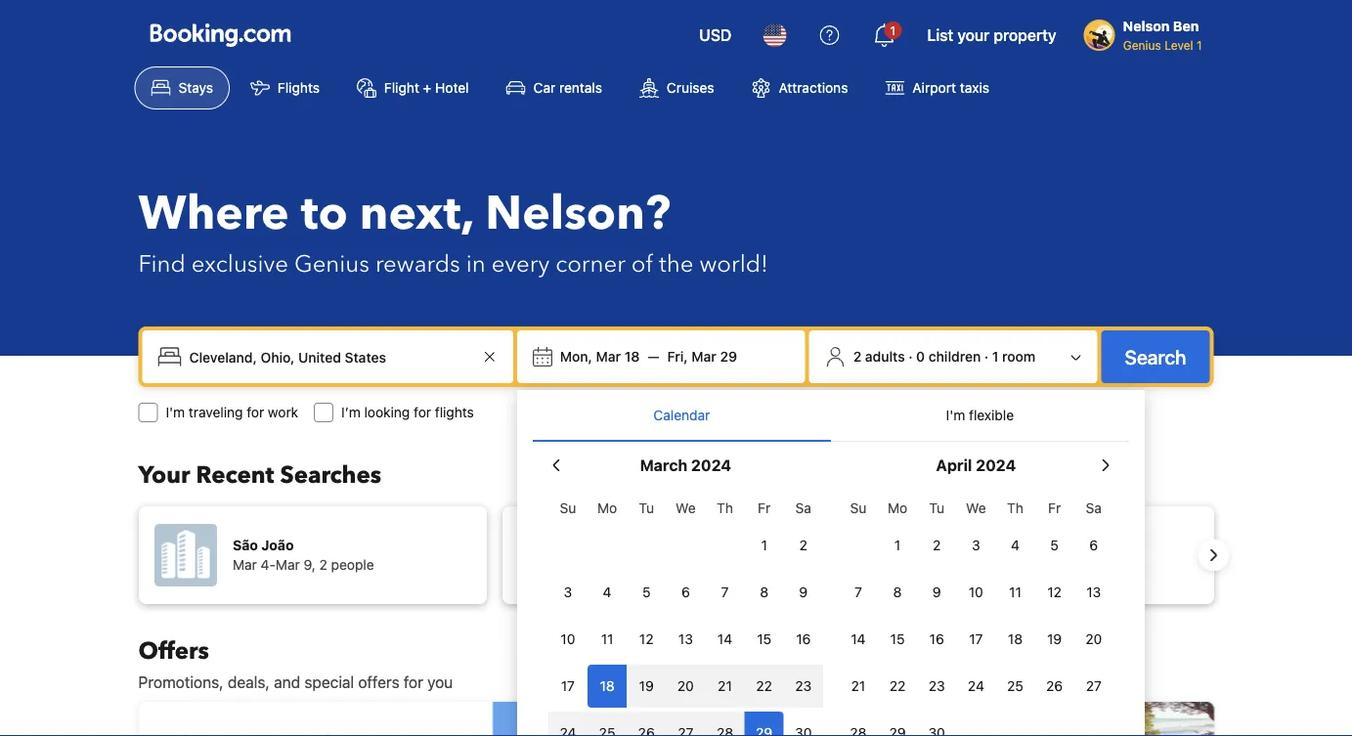 Task type: describe. For each thing, give the bounding box(es) containing it.
the
[[659, 248, 694, 280]]

tu for april 2024
[[929, 500, 944, 516]]

23 cell
[[784, 661, 823, 708]]

i'm flexible button
[[831, 390, 1129, 441]]

children
[[929, 349, 981, 365]]

10 March 2024 checkbox
[[548, 618, 588, 661]]

2 16 from the left
[[929, 631, 944, 647]]

sa for march 2024
[[795, 500, 811, 516]]

26
[[1046, 678, 1063, 694]]

april 2024
[[936, 456, 1016, 475]]

13 for 13 option
[[678, 631, 693, 647]]

0
[[916, 349, 925, 365]]

11 March 2024 checkbox
[[588, 618, 627, 661]]

10 April 2024 checkbox
[[956, 571, 996, 614]]

8 April 2024 checkbox
[[878, 571, 917, 614]]

find
[[138, 248, 186, 280]]

mon,
[[560, 349, 592, 365]]

stays link
[[134, 66, 230, 109]]

level
[[1164, 38, 1193, 52]]

world!
[[699, 248, 768, 280]]

car rentals
[[533, 80, 602, 96]]

2 cell from the left
[[588, 708, 627, 736]]

we for march
[[676, 500, 696, 516]]

9,
[[303, 557, 315, 573]]

hotel
[[435, 80, 469, 96]]

to
[[301, 182, 348, 246]]

21 for 21 option
[[851, 678, 865, 694]]

deals,
[[228, 673, 270, 692]]

29 March 2024 checkbox
[[745, 712, 784, 736]]

take your longest vacation yet image
[[1038, 702, 1214, 736]]

27
[[1086, 678, 1102, 694]]

27 March 2024 checkbox
[[666, 712, 705, 736]]

th for march 2024
[[717, 500, 733, 516]]

17 for '17' checkbox
[[969, 631, 983, 647]]

23 for 23 april 2024 checkbox
[[928, 678, 945, 694]]

mar left 9,
[[275, 557, 299, 573]]

9 for 9 checkbox
[[932, 584, 941, 600]]

search
[[1125, 345, 1186, 368]]

1 inside button
[[992, 349, 999, 365]]

25
[[1007, 678, 1023, 694]]

15 for '15 march 2024' option
[[757, 631, 771, 647]]

1 cell from the left
[[548, 708, 588, 736]]

list your property
[[927, 26, 1056, 44]]

1 inside nelson ben genius level 1
[[1196, 38, 1202, 52]]

20 for 20 march 2024 option
[[677, 678, 694, 694]]

14 for 14 checkbox
[[851, 631, 866, 647]]

1 horizontal spatial 18
[[624, 349, 640, 365]]

genius inside nelson ben genius level 1
[[1123, 38, 1161, 52]]

28 April 2024 checkbox
[[839, 712, 878, 736]]

your recent searches
[[138, 459, 381, 491]]

flexible
[[969, 407, 1014, 423]]

22 for 22 checkbox at the bottom right
[[889, 678, 906, 694]]

5 April 2024 checkbox
[[1035, 524, 1074, 567]]

26 April 2024 checkbox
[[1035, 665, 1074, 708]]

20 April 2024 checkbox
[[1074, 618, 1113, 661]]

20 cell
[[666, 661, 705, 708]]

airport
[[912, 80, 956, 96]]

29
[[720, 349, 737, 365]]

25 April 2024 checkbox
[[996, 665, 1035, 708]]

25 March 2024 checkbox
[[588, 712, 627, 736]]

attractions link
[[735, 66, 865, 109]]

8 for 8 april 2024 checkbox
[[893, 584, 902, 600]]

2 inside são joão mar 4-mar 9, 2 people
[[319, 557, 327, 573]]

rentals
[[559, 80, 602, 96]]

5 for 5 march 2024 checkbox
[[642, 584, 651, 600]]

13 April 2024 checkbox
[[1074, 571, 1113, 614]]

cruises link
[[623, 66, 731, 109]]

car
[[533, 80, 555, 96]]

23 April 2024 checkbox
[[917, 665, 956, 708]]

2024 for april 2024
[[976, 456, 1016, 475]]

mar left 29
[[691, 349, 716, 365]]

offers
[[138, 635, 209, 667]]

12 March 2024 checkbox
[[627, 618, 666, 661]]

4 April 2024 checkbox
[[996, 524, 1035, 567]]

region containing são joão
[[123, 499, 1229, 612]]

april
[[936, 456, 972, 475]]

6 cell from the left
[[745, 708, 784, 736]]

tu for march 2024
[[639, 500, 654, 516]]

promotions,
[[138, 673, 223, 692]]

airport taxis link
[[868, 66, 1006, 109]]

22 for 22 march 2024 checkbox
[[756, 678, 772, 694]]

recent
[[196, 459, 274, 491]]

joão
[[261, 537, 293, 553]]

fri,
[[667, 349, 688, 365]]

fri, mar 29 button
[[659, 339, 745, 374]]

22 March 2024 checkbox
[[745, 665, 784, 708]]

10 for 10 option
[[969, 584, 983, 600]]

fr for march 2024
[[758, 500, 770, 516]]

cruises
[[667, 80, 714, 96]]

5 March 2024 checkbox
[[627, 571, 666, 614]]

usd
[[699, 26, 732, 44]]

2 inside 2 march 2024 checkbox
[[799, 537, 807, 553]]

7 for the 7 checkbox
[[854, 584, 862, 600]]

special
[[304, 673, 354, 692]]

4-
[[260, 557, 275, 573]]

offers
[[358, 673, 399, 692]]

where
[[138, 182, 289, 246]]

i'm for i'm traveling for work
[[166, 404, 185, 420]]

19 cell
[[627, 661, 666, 708]]

23 for 23 option
[[795, 678, 812, 694]]

21 cell
[[705, 661, 745, 708]]

4 for 4 option
[[1011, 537, 1020, 553]]

30 March 2024 checkbox
[[784, 712, 823, 736]]

1 · from the left
[[908, 349, 913, 365]]

airport taxis
[[912, 80, 989, 96]]

i'm
[[341, 404, 360, 420]]

su for march
[[560, 500, 576, 516]]

—
[[648, 349, 659, 365]]

24
[[968, 678, 984, 694]]

looking
[[364, 404, 410, 420]]

genius inside "where to next, nelson? find exclusive genius rewards in every corner of the world!"
[[294, 248, 369, 280]]

1 inside checkbox
[[894, 537, 901, 553]]

property
[[994, 26, 1056, 44]]

2 inside 2 option
[[933, 537, 941, 553]]

search button
[[1101, 330, 1210, 383]]

15 March 2024 checkbox
[[745, 618, 784, 661]]

azores
[[960, 537, 1006, 553]]

6 for 6 april 2024 checkbox
[[1089, 537, 1098, 553]]

Where are you going? field
[[181, 339, 478, 374]]

19 for 19 march 2024 "checkbox"
[[639, 678, 654, 694]]

2 · from the left
[[984, 349, 988, 365]]

rewards
[[375, 248, 460, 280]]

ben
[[1173, 18, 1199, 34]]

10 for "10 march 2024" option
[[561, 631, 575, 647]]

1 March 2024 checkbox
[[745, 524, 784, 567]]

adults
[[865, 349, 905, 365]]

15 for the 15 april 2024 checkbox
[[890, 631, 905, 647]]

every
[[491, 248, 550, 280]]

flight + hotel link
[[340, 66, 485, 109]]

and
[[274, 673, 300, 692]]

9 for 9 march 2024 option
[[799, 584, 808, 600]]

+
[[423, 80, 431, 96]]

1 inside option
[[761, 537, 767, 553]]

flights
[[435, 404, 474, 420]]

26 March 2024 checkbox
[[627, 712, 666, 736]]

attractions
[[779, 80, 848, 96]]

7 April 2024 checkbox
[[839, 571, 878, 614]]

1 inside dropdown button
[[890, 23, 896, 37]]

i'm looking for flights
[[341, 404, 474, 420]]

next image
[[1202, 544, 1225, 567]]

your
[[957, 26, 990, 44]]

fr for april 2024
[[1048, 500, 1061, 516]]

calendar
[[653, 407, 710, 423]]

24 April 2024 checkbox
[[956, 665, 996, 708]]

6 for 6 march 2024 checkbox at bottom
[[681, 584, 690, 600]]

22 cell
[[745, 661, 784, 708]]

8 March 2024 checkbox
[[745, 571, 784, 614]]

where to next, nelson? find exclusive genius rewards in every corner of the world!
[[138, 182, 768, 280]]



Task type: locate. For each thing, give the bounding box(es) containing it.
20 March 2024 checkbox
[[666, 665, 705, 708]]

1 2024 from the left
[[691, 456, 731, 475]]

7 left 8 april 2024 checkbox
[[854, 584, 862, 600]]

0 horizontal spatial 10
[[561, 631, 575, 647]]

18 inside 18 april 2024 option
[[1008, 631, 1023, 647]]

2024 for march 2024
[[691, 456, 731, 475]]

19 up the 26 march 2024 option on the bottom left of the page
[[639, 678, 654, 694]]

4 inside checkbox
[[603, 584, 611, 600]]

1 horizontal spatial i'm
[[946, 407, 965, 423]]

12 inside option
[[639, 631, 654, 647]]

3 for 3 april 2024 option
[[972, 537, 980, 553]]

29 April 2024 checkbox
[[878, 712, 917, 736]]

you
[[427, 673, 453, 692]]

18 April 2024 checkbox
[[996, 618, 1035, 661]]

·
[[908, 349, 913, 365], [984, 349, 988, 365]]

fr up 1 option at bottom right
[[758, 500, 770, 516]]

flight
[[384, 80, 419, 96]]

2024
[[691, 456, 731, 475], [976, 456, 1016, 475]]

1 horizontal spatial 8
[[893, 584, 902, 600]]

cell
[[548, 708, 588, 736], [588, 708, 627, 736], [627, 708, 666, 736], [666, 708, 705, 736], [705, 708, 745, 736], [745, 708, 784, 736]]

8 right the 7 march 2024 option at bottom right
[[760, 584, 768, 600]]

9 right 8 march 2024 checkbox
[[799, 584, 808, 600]]

1 vertical spatial genius
[[294, 248, 369, 280]]

mo for april
[[888, 500, 907, 516]]

12 for 12 april 2024 option
[[1047, 584, 1062, 600]]

1 horizontal spatial th
[[1007, 500, 1023, 516]]

3 inside checkbox
[[564, 584, 572, 600]]

3 left 4 checkbox
[[564, 584, 572, 600]]

searches
[[280, 459, 381, 491]]

16 April 2024 checkbox
[[917, 618, 956, 661]]

13 March 2024 checkbox
[[666, 618, 705, 661]]

march
[[640, 456, 687, 475]]

list
[[927, 26, 953, 44]]

10 inside option
[[561, 631, 575, 647]]

offers promotions, deals, and special offers for you
[[138, 635, 453, 692]]

0 horizontal spatial 6
[[681, 584, 690, 600]]

of
[[631, 248, 653, 280]]

1 horizontal spatial we
[[966, 500, 986, 516]]

22 up 29 march 2024 option at right bottom
[[756, 678, 772, 694]]

1 horizontal spatial 21
[[851, 678, 865, 694]]

taxis
[[960, 80, 989, 96]]

for inside offers promotions, deals, and special offers for you
[[404, 673, 423, 692]]

1 horizontal spatial 11
[[1009, 584, 1021, 600]]

0 horizontal spatial fr
[[758, 500, 770, 516]]

19 inside checkbox
[[1047, 631, 1062, 647]]

18
[[624, 349, 640, 365], [1008, 631, 1023, 647], [600, 678, 615, 694]]

th down march 2024
[[717, 500, 733, 516]]

20 inside option
[[677, 678, 694, 694]]

4 March 2024 checkbox
[[588, 571, 627, 614]]

20 right 19 april 2024 checkbox
[[1085, 631, 1102, 647]]

1 vertical spatial 3
[[564, 584, 572, 600]]

17 inside '17' checkbox
[[969, 631, 983, 647]]

corner
[[555, 248, 625, 280]]

1 horizontal spatial 3
[[972, 537, 980, 553]]

9 inside 9 march 2024 option
[[799, 584, 808, 600]]

11 inside 11 checkbox
[[1009, 584, 1021, 600]]

28 March 2024 checkbox
[[705, 712, 745, 736]]

23 up '30 april 2024' 'option'
[[928, 678, 945, 694]]

15
[[757, 631, 771, 647], [890, 631, 905, 647]]

genius down "nelson"
[[1123, 38, 1161, 52]]

0 vertical spatial 20
[[1085, 631, 1102, 647]]

21 for "21" option
[[718, 678, 732, 694]]

são joão mar 4-mar 9, 2 people
[[232, 537, 374, 573]]

24 March 2024 checkbox
[[548, 712, 588, 736]]

4 cell from the left
[[666, 708, 705, 736]]

i'm traveling for work
[[166, 404, 298, 420]]

15 inside checkbox
[[890, 631, 905, 647]]

tab list containing calendar
[[533, 390, 1129, 443]]

11 for 11 checkbox
[[1009, 584, 1021, 600]]

we up 3 april 2024 option
[[966, 500, 986, 516]]

13 right 12 option
[[678, 631, 693, 647]]

nelson?
[[485, 182, 671, 246]]

6 right the 5 april 2024 option
[[1089, 537, 1098, 553]]

19 March 2024 checkbox
[[627, 665, 666, 708]]

0 horizontal spatial grid
[[548, 489, 823, 736]]

sa up 2 march 2024 checkbox
[[795, 500, 811, 516]]

27 April 2024 checkbox
[[1074, 665, 1113, 708]]

search for black friday deals on stays image
[[492, 702, 668, 736]]

0 horizontal spatial 22
[[756, 678, 772, 694]]

2024 right the march
[[691, 456, 731, 475]]

23 inside checkbox
[[928, 678, 945, 694]]

1 horizontal spatial sa
[[1086, 500, 1102, 516]]

22 inside cell
[[756, 678, 772, 694]]

0 vertical spatial 6
[[1089, 537, 1098, 553]]

2 8 from the left
[[893, 584, 902, 600]]

2 vertical spatial 18
[[600, 678, 615, 694]]

exclusive
[[191, 248, 288, 280]]

3 right 2 option
[[972, 537, 980, 553]]

30 April 2024 checkbox
[[917, 712, 956, 736]]

list your property link
[[915, 12, 1068, 59]]

18 for 18 march 2024 checkbox
[[600, 678, 615, 694]]

0 vertical spatial 18
[[624, 349, 640, 365]]

for for traveling
[[247, 404, 264, 420]]

2 adults · 0 children · 1 room button
[[817, 338, 1090, 375]]

2 su from the left
[[850, 500, 866, 516]]

13 for 13 april 2024 checkbox
[[1086, 584, 1101, 600]]

2024 right april
[[976, 456, 1016, 475]]

13 inside checkbox
[[1086, 584, 1101, 600]]

2 14 from the left
[[851, 631, 866, 647]]

1 horizontal spatial su
[[850, 500, 866, 516]]

in
[[466, 248, 486, 280]]

5 for the 5 april 2024 option
[[1050, 537, 1059, 553]]

19
[[1047, 631, 1062, 647], [639, 678, 654, 694]]

18 left —
[[624, 349, 640, 365]]

1 21 from the left
[[718, 678, 732, 694]]

0 horizontal spatial genius
[[294, 248, 369, 280]]

5 right 4 checkbox
[[642, 584, 651, 600]]

i'm left flexible
[[946, 407, 965, 423]]

0 horizontal spatial 8
[[760, 584, 768, 600]]

1 left 2 option
[[894, 537, 901, 553]]

· right the children
[[984, 349, 988, 365]]

22 up 29 april 2024 checkbox
[[889, 678, 906, 694]]

0 horizontal spatial sa
[[795, 500, 811, 516]]

sa up 6 april 2024 checkbox
[[1086, 500, 1102, 516]]

grid
[[548, 489, 823, 736], [839, 489, 1113, 736]]

tu down the march
[[639, 500, 654, 516]]

su
[[560, 500, 576, 516], [850, 500, 866, 516]]

2 mo from the left
[[888, 500, 907, 516]]

1 horizontal spatial 23
[[928, 678, 945, 694]]

11 right 10 option
[[1009, 584, 1021, 600]]

fr
[[758, 500, 770, 516], [1048, 500, 1061, 516]]

5 inside option
[[1050, 537, 1059, 553]]

we down march 2024
[[676, 500, 696, 516]]

0 vertical spatial 19
[[1047, 631, 1062, 647]]

4 right azores
[[1011, 537, 1020, 553]]

1 sa from the left
[[795, 500, 811, 516]]

sa for april 2024
[[1086, 500, 1102, 516]]

1 right the level
[[1196, 38, 1202, 52]]

0 horizontal spatial 21
[[718, 678, 732, 694]]

mar right mon,
[[596, 349, 621, 365]]

6 March 2024 checkbox
[[666, 571, 705, 614]]

6 April 2024 checkbox
[[1074, 524, 1113, 567]]

15 April 2024 checkbox
[[878, 618, 917, 661]]

21 up 28 april 2024 checkbox
[[851, 678, 865, 694]]

2 7 from the left
[[854, 584, 862, 600]]

i'm inside button
[[946, 407, 965, 423]]

azores link
[[866, 506, 1214, 604]]

next,
[[360, 182, 473, 246]]

11 left 12 option
[[601, 631, 613, 647]]

i'm flexible
[[946, 407, 1014, 423]]

18 left 19 april 2024 checkbox
[[1008, 631, 1023, 647]]

1 22 from the left
[[756, 678, 772, 694]]

2 th from the left
[[1007, 500, 1023, 516]]

0 horizontal spatial 19
[[639, 678, 654, 694]]

12 right 11 checkbox
[[1047, 584, 1062, 600]]

2 inside the 2 adults · 0 children · 1 room button
[[853, 349, 861, 365]]

9
[[799, 584, 808, 600], [932, 584, 941, 600]]

0 vertical spatial genius
[[1123, 38, 1161, 52]]

mo up 1 april 2024 checkbox at right bottom
[[888, 500, 907, 516]]

1 horizontal spatial grid
[[839, 489, 1113, 736]]

11 April 2024 checkbox
[[996, 571, 1035, 614]]

10 left 11 checkbox
[[969, 584, 983, 600]]

7 March 2024 checkbox
[[705, 571, 745, 614]]

8
[[760, 584, 768, 600], [893, 584, 902, 600]]

7 inside checkbox
[[854, 584, 862, 600]]

4 left 5 march 2024 checkbox
[[603, 584, 611, 600]]

1 vertical spatial 17
[[561, 678, 575, 694]]

0 horizontal spatial 11
[[601, 631, 613, 647]]

flight + hotel
[[384, 80, 469, 96]]

0 vertical spatial 12
[[1047, 584, 1062, 600]]

nelson
[[1123, 18, 1170, 34]]

0 horizontal spatial th
[[717, 500, 733, 516]]

8 left 9 checkbox
[[893, 584, 902, 600]]

18 for 18 april 2024 option
[[1008, 631, 1023, 647]]

1 horizontal spatial 2024
[[976, 456, 1016, 475]]

2 right 1 april 2024 checkbox at right bottom
[[933, 537, 941, 553]]

2 21 from the left
[[851, 678, 865, 694]]

9 inside 9 checkbox
[[932, 584, 941, 600]]

booking.com image
[[150, 23, 291, 47]]

1 vertical spatial 19
[[639, 678, 654, 694]]

1 horizontal spatial tu
[[929, 500, 944, 516]]

1 8 from the left
[[760, 584, 768, 600]]

su up 3 march 2024 checkbox at the left of the page
[[560, 500, 576, 516]]

19 inside "checkbox"
[[639, 678, 654, 694]]

13 inside option
[[678, 631, 693, 647]]

20 up 27 march 2024 checkbox at the bottom of page
[[677, 678, 694, 694]]

tab list
[[533, 390, 1129, 443]]

1 horizontal spatial 22
[[889, 678, 906, 694]]

11 inside option
[[601, 631, 613, 647]]

1 horizontal spatial 14
[[851, 631, 866, 647]]

tu
[[639, 500, 654, 516], [929, 500, 944, 516]]

for left you
[[404, 673, 423, 692]]

2 right 1 option at bottom right
[[799, 537, 807, 553]]

2 tu from the left
[[929, 500, 944, 516]]

2 23 from the left
[[928, 678, 945, 694]]

0 horizontal spatial we
[[676, 500, 696, 516]]

1 horizontal spatial 19
[[1047, 631, 1062, 647]]

18 up 25 march 2024 option
[[600, 678, 615, 694]]

flights link
[[234, 66, 336, 109]]

1 9 from the left
[[799, 584, 808, 600]]

3 March 2024 checkbox
[[548, 571, 588, 614]]

0 horizontal spatial ·
[[908, 349, 913, 365]]

· left 0
[[908, 349, 913, 365]]

19 April 2024 checkbox
[[1035, 618, 1074, 661]]

1 horizontal spatial 7
[[854, 584, 862, 600]]

16 left '17' checkbox
[[929, 631, 944, 647]]

1 15 from the left
[[757, 631, 771, 647]]

18 cell
[[588, 661, 627, 708]]

9 right 8 april 2024 checkbox
[[932, 584, 941, 600]]

2 left adults
[[853, 349, 861, 365]]

0 horizontal spatial 18
[[600, 678, 615, 694]]

2 right 9,
[[319, 557, 327, 573]]

21
[[718, 678, 732, 694], [851, 678, 865, 694]]

2
[[853, 349, 861, 365], [799, 537, 807, 553], [933, 537, 941, 553], [319, 557, 327, 573]]

0 horizontal spatial 5
[[642, 584, 651, 600]]

0 horizontal spatial tu
[[639, 500, 654, 516]]

1 vertical spatial 5
[[642, 584, 651, 600]]

0 horizontal spatial 9
[[799, 584, 808, 600]]

3 April 2024 checkbox
[[956, 524, 996, 567]]

17 up search for black friday deals on stays image
[[561, 678, 575, 694]]

we
[[676, 500, 696, 516], [966, 500, 986, 516]]

12
[[1047, 584, 1062, 600], [639, 631, 654, 647]]

0 horizontal spatial 17
[[561, 678, 575, 694]]

for left flights
[[414, 404, 431, 420]]

region
[[123, 499, 1229, 612]]

0 horizontal spatial 7
[[721, 584, 729, 600]]

0 horizontal spatial 3
[[564, 584, 572, 600]]

17 for 17 option
[[561, 678, 575, 694]]

0 horizontal spatial 13
[[678, 631, 693, 647]]

5 inside checkbox
[[642, 584, 651, 600]]

0 horizontal spatial mo
[[597, 500, 617, 516]]

17 right 16 option
[[969, 631, 983, 647]]

6 right 5 march 2024 checkbox
[[681, 584, 690, 600]]

0 vertical spatial 5
[[1050, 537, 1059, 553]]

20 inside checkbox
[[1085, 631, 1102, 647]]

0 horizontal spatial i'm
[[166, 404, 185, 420]]

7 for the 7 march 2024 option at bottom right
[[721, 584, 729, 600]]

18 inside 18 march 2024 checkbox
[[600, 678, 615, 694]]

room
[[1002, 349, 1036, 365]]

0 horizontal spatial 20
[[677, 678, 694, 694]]

i'm
[[166, 404, 185, 420], [946, 407, 965, 423]]

2 April 2024 checkbox
[[917, 524, 956, 567]]

14 for 14 march 2024 checkbox
[[717, 631, 732, 647]]

17
[[969, 631, 983, 647], [561, 678, 575, 694]]

people
[[331, 557, 374, 573]]

1 left list
[[890, 23, 896, 37]]

th for april 2024
[[1007, 500, 1023, 516]]

1
[[890, 23, 896, 37], [1196, 38, 1202, 52], [992, 349, 999, 365], [761, 537, 767, 553], [894, 537, 901, 553]]

4 inside option
[[1011, 537, 1020, 553]]

2 2024 from the left
[[976, 456, 1016, 475]]

your
[[138, 459, 190, 491]]

1 we from the left
[[676, 500, 696, 516]]

for for looking
[[414, 404, 431, 420]]

1 th from the left
[[717, 500, 733, 516]]

1 left room
[[992, 349, 999, 365]]

8 for 8 march 2024 checkbox
[[760, 584, 768, 600]]

3 cell from the left
[[627, 708, 666, 736]]

march 2024
[[640, 456, 731, 475]]

stays
[[178, 80, 213, 96]]

3 inside option
[[972, 537, 980, 553]]

1 horizontal spatial genius
[[1123, 38, 1161, 52]]

1 tu from the left
[[639, 500, 654, 516]]

1 horizontal spatial 15
[[890, 631, 905, 647]]

21 inside cell
[[718, 678, 732, 694]]

13 right 12 april 2024 option
[[1086, 584, 1101, 600]]

19 for 19 april 2024 checkbox
[[1047, 631, 1062, 647]]

6 inside 6 march 2024 checkbox
[[681, 584, 690, 600]]

1 7 from the left
[[721, 584, 729, 600]]

usd button
[[687, 12, 743, 59]]

22 April 2024 checkbox
[[878, 665, 917, 708]]

10 left the 11 option on the bottom left of page
[[561, 631, 575, 647]]

0 vertical spatial 13
[[1086, 584, 1101, 600]]

car rentals link
[[489, 66, 619, 109]]

2 sa from the left
[[1086, 500, 1102, 516]]

1 vertical spatial 13
[[678, 631, 693, 647]]

0 vertical spatial 4
[[1011, 537, 1020, 553]]

12 right the 11 option on the bottom left of page
[[639, 631, 654, 647]]

1 left 2 march 2024 checkbox
[[761, 537, 767, 553]]

su up the 7 checkbox
[[850, 500, 866, 516]]

1 horizontal spatial 6
[[1089, 537, 1098, 553]]

23 March 2024 checkbox
[[784, 665, 823, 708]]

15 inside '15 march 2024' option
[[757, 631, 771, 647]]

your account menu nelson ben genius level 1 element
[[1084, 9, 1210, 54]]

1 horizontal spatial 5
[[1050, 537, 1059, 553]]

2 9 from the left
[[932, 584, 941, 600]]

3 for 3 march 2024 checkbox at the left of the page
[[564, 584, 572, 600]]

0 horizontal spatial su
[[560, 500, 576, 516]]

1 April 2024 checkbox
[[878, 524, 917, 567]]

0 horizontal spatial 23
[[795, 678, 812, 694]]

tu up 2 option
[[929, 500, 944, 516]]

1 vertical spatial 10
[[561, 631, 575, 647]]

14 inside checkbox
[[851, 631, 866, 647]]

2 we from the left
[[966, 500, 986, 516]]

0 horizontal spatial 2024
[[691, 456, 731, 475]]

for
[[247, 404, 264, 420], [414, 404, 431, 420], [404, 673, 423, 692]]

0 vertical spatial 11
[[1009, 584, 1021, 600]]

14 right 13 option
[[717, 631, 732, 647]]

work
[[268, 404, 298, 420]]

0 vertical spatial 10
[[969, 584, 983, 600]]

10 inside option
[[969, 584, 983, 600]]

1 23 from the left
[[795, 678, 812, 694]]

11
[[1009, 584, 1021, 600], [601, 631, 613, 647]]

11 for the 11 option on the bottom left of page
[[601, 631, 613, 647]]

14 March 2024 checkbox
[[705, 618, 745, 661]]

1 14 from the left
[[717, 631, 732, 647]]

13
[[1086, 584, 1101, 600], [678, 631, 693, 647]]

su for april
[[850, 500, 866, 516]]

grid for april
[[839, 489, 1113, 736]]

1 vertical spatial 20
[[677, 678, 694, 694]]

9 April 2024 checkbox
[[917, 571, 956, 614]]

1 vertical spatial 4
[[603, 584, 611, 600]]

calendar button
[[533, 390, 831, 441]]

2 grid from the left
[[839, 489, 1113, 736]]

16 right '15 march 2024' option
[[796, 631, 811, 647]]

0 vertical spatial 3
[[972, 537, 980, 553]]

0 horizontal spatial 12
[[639, 631, 654, 647]]

th up 4 option
[[1007, 500, 1023, 516]]

1 horizontal spatial mo
[[888, 500, 907, 516]]

5 right 4 option
[[1050, 537, 1059, 553]]

16
[[796, 631, 811, 647], [929, 631, 944, 647]]

15 right 14 checkbox
[[890, 631, 905, 647]]

são
[[232, 537, 257, 553]]

1 horizontal spatial 10
[[969, 584, 983, 600]]

mar down são
[[232, 557, 256, 573]]

i'm for i'm flexible
[[946, 407, 965, 423]]

i'm left traveling
[[166, 404, 185, 420]]

17 April 2024 checkbox
[[956, 618, 996, 661]]

6 inside 6 april 2024 checkbox
[[1089, 537, 1098, 553]]

1 horizontal spatial 13
[[1086, 584, 1101, 600]]

22
[[756, 678, 772, 694], [889, 678, 906, 694]]

12 for 12 option
[[639, 631, 654, 647]]

21 April 2024 checkbox
[[839, 665, 878, 708]]

19 right 18 april 2024 option
[[1047, 631, 1062, 647]]

1 horizontal spatial ·
[[984, 349, 988, 365]]

0 horizontal spatial 15
[[757, 631, 771, 647]]

2 March 2024 checkbox
[[784, 524, 823, 567]]

1 horizontal spatial 4
[[1011, 537, 1020, 553]]

1 horizontal spatial fr
[[1048, 500, 1061, 516]]

mo for march
[[597, 500, 617, 516]]

traveling
[[189, 404, 243, 420]]

16 March 2024 checkbox
[[784, 618, 823, 661]]

0 horizontal spatial 14
[[717, 631, 732, 647]]

1 horizontal spatial 17
[[969, 631, 983, 647]]

mo up 4 checkbox
[[597, 500, 617, 516]]

1 vertical spatial 11
[[601, 631, 613, 647]]

14 inside checkbox
[[717, 631, 732, 647]]

flights
[[278, 80, 320, 96]]

3
[[972, 537, 980, 553], [564, 584, 572, 600]]

1 button
[[861, 12, 908, 59]]

0 vertical spatial 17
[[969, 631, 983, 647]]

genius down to
[[294, 248, 369, 280]]

7 inside option
[[721, 584, 729, 600]]

1 grid from the left
[[548, 489, 823, 736]]

20 for 20 checkbox
[[1085, 631, 1102, 647]]

2 22 from the left
[[889, 678, 906, 694]]

7 right 6 march 2024 checkbox at bottom
[[721, 584, 729, 600]]

1 16 from the left
[[796, 631, 811, 647]]

21 March 2024 checkbox
[[705, 665, 745, 708]]

grid for march
[[548, 489, 823, 736]]

2 adults · 0 children · 1 room
[[853, 349, 1036, 365]]

for left work
[[247, 404, 264, 420]]

1 horizontal spatial 9
[[932, 584, 941, 600]]

17 March 2024 checkbox
[[548, 665, 588, 708]]

18 March 2024 checkbox
[[588, 665, 627, 708]]

14 left the 15 april 2024 checkbox
[[851, 631, 866, 647]]

1 horizontal spatial 16
[[929, 631, 944, 647]]

12 April 2024 checkbox
[[1035, 571, 1074, 614]]

14 April 2024 checkbox
[[839, 618, 878, 661]]

9 March 2024 checkbox
[[784, 571, 823, 614]]

genius
[[1123, 38, 1161, 52], [294, 248, 369, 280]]

we for april
[[966, 500, 986, 516]]

17 inside 17 option
[[561, 678, 575, 694]]

2 fr from the left
[[1048, 500, 1061, 516]]

1 vertical spatial 18
[[1008, 631, 1023, 647]]

1 mo from the left
[[597, 500, 617, 516]]

4 for 4 checkbox
[[603, 584, 611, 600]]

2 15 from the left
[[890, 631, 905, 647]]

0 horizontal spatial 4
[[603, 584, 611, 600]]

fr up the 5 april 2024 option
[[1048, 500, 1061, 516]]

5 cell from the left
[[705, 708, 745, 736]]

mo
[[597, 500, 617, 516], [888, 500, 907, 516]]

1 su from the left
[[560, 500, 576, 516]]

23 inside option
[[795, 678, 812, 694]]

23 up 30 march 2024 option
[[795, 678, 812, 694]]

1 horizontal spatial 12
[[1047, 584, 1062, 600]]

15 right 14 march 2024 checkbox
[[757, 631, 771, 647]]

1 fr from the left
[[758, 500, 770, 516]]

1 vertical spatial 12
[[639, 631, 654, 647]]

1 vertical spatial 6
[[681, 584, 690, 600]]

21 up 28 march 2024 checkbox
[[718, 678, 732, 694]]

1 horizontal spatial 20
[[1085, 631, 1102, 647]]

12 inside option
[[1047, 584, 1062, 600]]

mon, mar 18 button
[[552, 339, 648, 374]]

0 horizontal spatial 16
[[796, 631, 811, 647]]

nelson ben genius level 1
[[1123, 18, 1202, 52]]

2 horizontal spatial 18
[[1008, 631, 1023, 647]]



Task type: vqa. For each thing, say whether or not it's contained in the screenshot.
the left 19
yes



